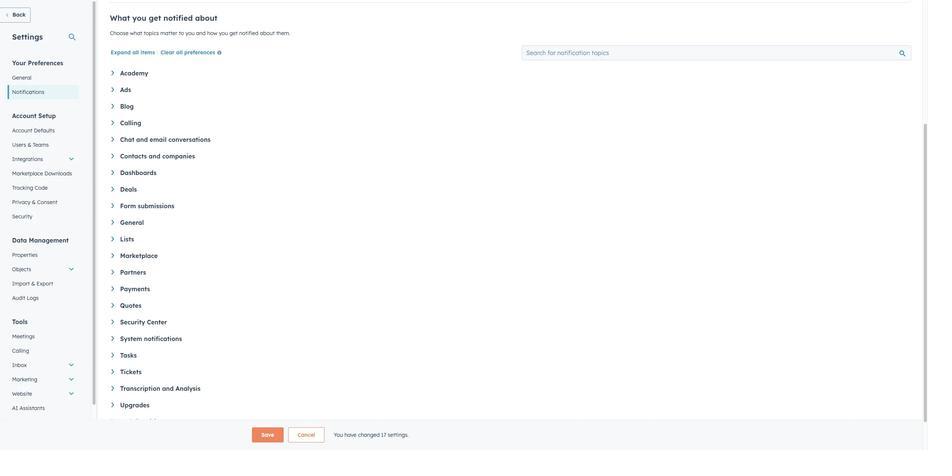 Task type: describe. For each thing, give the bounding box(es) containing it.
1 horizontal spatial about
[[260, 30, 275, 37]]

caret image for quotes
[[111, 303, 114, 308]]

contacts and companies
[[120, 153, 195, 160]]

your preferences element
[[8, 59, 79, 99]]

marketing
[[12, 377, 37, 384]]

2 horizontal spatial you
[[219, 30, 228, 37]]

quotes
[[120, 302, 141, 310]]

caret image for upgrades
[[111, 403, 114, 408]]

deals
[[120, 186, 137, 193]]

choose what topics matter to you and how you get notified about them.
[[110, 30, 290, 37]]

1 vertical spatial notified
[[239, 30, 259, 37]]

tracking code link
[[8, 181, 79, 195]]

website button
[[8, 387, 79, 402]]

marketplace button
[[111, 252, 909, 260]]

caret image for dashboards
[[111, 170, 114, 175]]

contacts
[[120, 153, 147, 160]]

caret image for partners
[[111, 270, 114, 275]]

notifications link
[[8, 85, 79, 99]]

to
[[179, 30, 184, 37]]

setup
[[38, 112, 56, 120]]

code
[[35, 185, 48, 192]]

caret image for transcription and analysis
[[111, 387, 114, 391]]

0 vertical spatial about
[[195, 13, 218, 23]]

data management element
[[8, 237, 79, 306]]

calling link
[[8, 344, 79, 359]]

contacts and companies button
[[111, 153, 909, 160]]

ads button
[[111, 86, 909, 94]]

caret image for payments
[[111, 287, 114, 292]]

lists button
[[111, 236, 909, 243]]

caret image for tickets
[[111, 370, 114, 375]]

save
[[261, 432, 274, 439]]

system
[[120, 336, 142, 343]]

conversations
[[168, 136, 211, 144]]

partners button
[[111, 269, 909, 277]]

account defaults
[[12, 127, 55, 134]]

ai assistants link
[[8, 402, 79, 416]]

you have changed 17 settings.
[[334, 432, 409, 439]]

caret image for website visits
[[111, 420, 114, 425]]

caret image for contacts and companies
[[111, 154, 114, 159]]

chat
[[120, 136, 134, 144]]

marketplace for marketplace
[[120, 252, 158, 260]]

academy
[[120, 70, 148, 77]]

clear all preferences button
[[161, 49, 225, 58]]

export
[[37, 281, 53, 288]]

payments button
[[111, 286, 909, 293]]

transcription and analysis
[[120, 385, 201, 393]]

what you get notified about
[[110, 13, 218, 23]]

expand all items
[[111, 49, 155, 56]]

import & export link
[[8, 277, 79, 291]]

topics
[[144, 30, 159, 37]]

downloads
[[44, 170, 72, 177]]

tickets
[[120, 369, 142, 376]]

caret image for form submissions
[[111, 204, 114, 209]]

& for consent
[[32, 199, 36, 206]]

blog button
[[111, 103, 909, 110]]

objects
[[12, 266, 31, 273]]

upgrades button
[[111, 402, 909, 410]]

academy button
[[111, 70, 909, 77]]

audit
[[12, 295, 25, 302]]

website visits button
[[111, 419, 909, 426]]

meetings link
[[8, 330, 79, 344]]

expand all items button
[[111, 49, 155, 56]]

users & teams
[[12, 142, 49, 148]]

tasks button
[[111, 352, 909, 360]]

security for security
[[12, 213, 32, 220]]

deals button
[[111, 186, 909, 193]]

Search for notification topics search field
[[522, 45, 912, 60]]

account setup
[[12, 112, 56, 120]]

ads
[[120, 86, 131, 94]]

defaults
[[34, 127, 55, 134]]

assistants
[[19, 405, 45, 412]]

matter
[[160, 30, 177, 37]]

consent
[[37, 199, 57, 206]]

website for website
[[12, 391, 32, 398]]

data management
[[12, 237, 69, 244]]

what
[[130, 30, 142, 37]]

back link
[[0, 8, 31, 23]]

payments
[[120, 286, 150, 293]]

account defaults link
[[8, 124, 79, 138]]

settings
[[12, 32, 43, 42]]

changed
[[358, 432, 380, 439]]

preferences
[[28, 59, 63, 67]]

lists
[[120, 236, 134, 243]]

dashboards
[[120, 169, 157, 177]]

system notifications
[[120, 336, 182, 343]]

and for transcription and analysis
[[162, 385, 174, 393]]

meetings
[[12, 334, 35, 340]]

1 horizontal spatial calling
[[120, 119, 141, 127]]

integrations button
[[8, 152, 79, 167]]

ai
[[12, 405, 18, 412]]

caret image for system notifications
[[111, 337, 114, 342]]

& for teams
[[28, 142, 31, 148]]

properties
[[12, 252, 38, 259]]



Task type: locate. For each thing, give the bounding box(es) containing it.
general
[[12, 74, 31, 81], [120, 219, 144, 227]]

caret image inside ads dropdown button
[[111, 87, 114, 92]]

security center button
[[111, 319, 909, 326]]

0 vertical spatial website
[[12, 391, 32, 398]]

data
[[12, 237, 27, 244]]

0 vertical spatial notified
[[163, 13, 193, 23]]

caret image for lists
[[111, 237, 114, 242]]

security down privacy
[[12, 213, 32, 220]]

9 caret image from the top
[[111, 303, 114, 308]]

1 vertical spatial &
[[32, 199, 36, 206]]

tools element
[[8, 318, 79, 430]]

caret image inside system notifications dropdown button
[[111, 337, 114, 342]]

1 horizontal spatial you
[[185, 30, 195, 37]]

caret image inside dashboards dropdown button
[[111, 170, 114, 175]]

you right to
[[185, 30, 195, 37]]

caret image
[[111, 87, 114, 92], [111, 121, 114, 125], [111, 154, 114, 159], [111, 204, 114, 209], [111, 237, 114, 242], [111, 270, 114, 275], [111, 337, 114, 342], [111, 370, 114, 375], [111, 387, 114, 391], [111, 403, 114, 408], [111, 420, 114, 425]]

1 vertical spatial get
[[230, 30, 238, 37]]

you
[[132, 13, 146, 23], [185, 30, 195, 37], [219, 30, 228, 37]]

8 caret image from the top
[[111, 370, 114, 375]]

caret image for blog
[[111, 104, 114, 109]]

caret image inside lists dropdown button
[[111, 237, 114, 242]]

general down your
[[12, 74, 31, 81]]

5 caret image from the top
[[111, 187, 114, 192]]

calling up chat
[[120, 119, 141, 127]]

1 horizontal spatial all
[[176, 49, 183, 56]]

submissions
[[138, 203, 174, 210]]

ai assistants
[[12, 405, 45, 412]]

& right privacy
[[32, 199, 36, 206]]

2 account from the top
[[12, 127, 32, 134]]

form
[[120, 203, 136, 210]]

audit logs
[[12, 295, 39, 302]]

marketplace down integrations
[[12, 170, 43, 177]]

caret image for general
[[111, 220, 114, 225]]

security up system
[[120, 319, 145, 326]]

and down email
[[149, 153, 160, 160]]

0 horizontal spatial all
[[132, 49, 139, 56]]

17
[[381, 432, 386, 439]]

0 horizontal spatial you
[[132, 13, 146, 23]]

clear
[[161, 49, 175, 56]]

account for account setup
[[12, 112, 37, 120]]

& left export
[[31, 281, 35, 288]]

get right how
[[230, 30, 238, 37]]

account up account defaults
[[12, 112, 37, 120]]

caret image for deals
[[111, 187, 114, 192]]

chat and email conversations button
[[111, 136, 909, 144]]

1 vertical spatial website
[[120, 419, 144, 426]]

you
[[334, 432, 343, 439]]

& right users
[[28, 142, 31, 148]]

clear all preferences
[[161, 49, 215, 56]]

1 horizontal spatial security
[[120, 319, 145, 326]]

1 horizontal spatial notified
[[239, 30, 259, 37]]

caret image inside tickets dropdown button
[[111, 370, 114, 375]]

caret image for chat and email conversations
[[111, 137, 114, 142]]

import & export
[[12, 281, 53, 288]]

form submissions button
[[111, 203, 909, 210]]

0 horizontal spatial general
[[12, 74, 31, 81]]

caret image inside form submissions dropdown button
[[111, 204, 114, 209]]

marketplace downloads link
[[8, 167, 79, 181]]

account setup element
[[8, 112, 79, 224]]

& for export
[[31, 281, 35, 288]]

0 horizontal spatial calling
[[12, 348, 29, 355]]

1 vertical spatial security
[[120, 319, 145, 326]]

security for security center
[[120, 319, 145, 326]]

tickets button
[[111, 369, 909, 376]]

get
[[149, 13, 161, 23], [230, 30, 238, 37]]

and for chat and email conversations
[[136, 136, 148, 144]]

1 vertical spatial marketplace
[[120, 252, 158, 260]]

4 caret image from the top
[[111, 204, 114, 209]]

you right how
[[219, 30, 228, 37]]

caret image inside transcription and analysis dropdown button
[[111, 387, 114, 391]]

users & teams link
[[8, 138, 79, 152]]

them.
[[276, 30, 290, 37]]

0 vertical spatial calling
[[120, 119, 141, 127]]

calling inside 'tools' "element"
[[12, 348, 29, 355]]

4 caret image from the top
[[111, 170, 114, 175]]

all right clear
[[176, 49, 183, 56]]

you up what
[[132, 13, 146, 23]]

security inside "account setup" element
[[12, 213, 32, 220]]

what
[[110, 13, 130, 23]]

website for website visits
[[120, 419, 144, 426]]

import
[[12, 281, 30, 288]]

general button
[[111, 219, 909, 227]]

3 caret image from the top
[[111, 154, 114, 159]]

and
[[196, 30, 206, 37], [136, 136, 148, 144], [149, 153, 160, 160], [162, 385, 174, 393]]

all inside button
[[176, 49, 183, 56]]

have
[[345, 432, 357, 439]]

upgrades
[[120, 402, 150, 410]]

0 horizontal spatial get
[[149, 13, 161, 23]]

caret image inside general 'dropdown button'
[[111, 220, 114, 225]]

inbox
[[12, 362, 27, 369]]

10 caret image from the top
[[111, 320, 114, 325]]

and left how
[[196, 30, 206, 37]]

marketplace downloads
[[12, 170, 72, 177]]

marketing button
[[8, 373, 79, 387]]

caret image inside upgrades dropdown button
[[111, 403, 114, 408]]

chat and email conversations
[[120, 136, 211, 144]]

1 horizontal spatial general
[[120, 219, 144, 227]]

companies
[[162, 153, 195, 160]]

items
[[141, 49, 155, 56]]

0 horizontal spatial website
[[12, 391, 32, 398]]

all left items
[[132, 49, 139, 56]]

caret image inside the 'blog' dropdown button
[[111, 104, 114, 109]]

5 caret image from the top
[[111, 237, 114, 242]]

0 vertical spatial security
[[12, 213, 32, 220]]

partners
[[120, 269, 146, 277]]

management
[[29, 237, 69, 244]]

your
[[12, 59, 26, 67]]

caret image for security center
[[111, 320, 114, 325]]

tracking code
[[12, 185, 48, 192]]

blog
[[120, 103, 134, 110]]

2 vertical spatial &
[[31, 281, 35, 288]]

inbox button
[[8, 359, 79, 373]]

caret image inside academy 'dropdown button'
[[111, 71, 114, 76]]

caret image for tasks
[[111, 353, 114, 358]]

all for clear
[[176, 49, 183, 56]]

general link
[[8, 71, 79, 85]]

calling up inbox
[[12, 348, 29, 355]]

8 caret image from the top
[[111, 287, 114, 292]]

security center
[[120, 319, 167, 326]]

caret image inside website visits dropdown button
[[111, 420, 114, 425]]

center
[[147, 319, 167, 326]]

3 caret image from the top
[[111, 137, 114, 142]]

caret image inside payments dropdown button
[[111, 287, 114, 292]]

settings.
[[388, 432, 409, 439]]

notified left them.
[[239, 30, 259, 37]]

and for contacts and companies
[[149, 153, 160, 160]]

caret image inside quotes dropdown button
[[111, 303, 114, 308]]

all for expand
[[132, 49, 139, 56]]

caret image inside "chat and email conversations" dropdown button
[[111, 137, 114, 142]]

0 vertical spatial &
[[28, 142, 31, 148]]

marketplace up partners
[[120, 252, 158, 260]]

caret image inside partners dropdown button
[[111, 270, 114, 275]]

1 all from the left
[[132, 49, 139, 56]]

marketplace for marketplace downloads
[[12, 170, 43, 177]]

back
[[12, 11, 26, 18]]

get up "topics"
[[149, 13, 161, 23]]

tracking
[[12, 185, 33, 192]]

privacy & consent
[[12, 199, 57, 206]]

0 vertical spatial account
[[12, 112, 37, 120]]

caret image inside 'deals' dropdown button
[[111, 187, 114, 192]]

1 account from the top
[[12, 112, 37, 120]]

1 vertical spatial about
[[260, 30, 275, 37]]

caret image inside tasks dropdown button
[[111, 353, 114, 358]]

website down marketing
[[12, 391, 32, 398]]

10 caret image from the top
[[111, 403, 114, 408]]

1 horizontal spatial get
[[230, 30, 238, 37]]

7 caret image from the top
[[111, 337, 114, 342]]

dashboards button
[[111, 169, 909, 177]]

transcription
[[120, 385, 160, 393]]

1 vertical spatial calling
[[12, 348, 29, 355]]

about
[[195, 13, 218, 23], [260, 30, 275, 37]]

account for account defaults
[[12, 127, 32, 134]]

1 horizontal spatial marketplace
[[120, 252, 158, 260]]

2 caret image from the top
[[111, 104, 114, 109]]

caret image inside contacts and companies dropdown button
[[111, 154, 114, 159]]

about left them.
[[260, 30, 275, 37]]

properties link
[[8, 248, 79, 263]]

website
[[12, 391, 32, 398], [120, 419, 144, 426]]

notified up to
[[163, 13, 193, 23]]

0 horizontal spatial about
[[195, 13, 218, 23]]

caret image
[[111, 71, 114, 76], [111, 104, 114, 109], [111, 137, 114, 142], [111, 170, 114, 175], [111, 187, 114, 192], [111, 220, 114, 225], [111, 254, 114, 258], [111, 287, 114, 292], [111, 303, 114, 308], [111, 320, 114, 325], [111, 353, 114, 358]]

general inside 'your preferences' element
[[12, 74, 31, 81]]

analysis
[[176, 385, 201, 393]]

account up users
[[12, 127, 32, 134]]

transcription and analysis button
[[111, 385, 909, 393]]

notifications
[[144, 336, 182, 343]]

0 horizontal spatial security
[[12, 213, 32, 220]]

website inside button
[[12, 391, 32, 398]]

caret image for ads
[[111, 87, 114, 92]]

choose
[[110, 30, 129, 37]]

11 caret image from the top
[[111, 420, 114, 425]]

1 vertical spatial account
[[12, 127, 32, 134]]

and right chat
[[136, 136, 148, 144]]

caret image inside calling dropdown button
[[111, 121, 114, 125]]

&
[[28, 142, 31, 148], [32, 199, 36, 206], [31, 281, 35, 288]]

privacy
[[12, 199, 30, 206]]

7 caret image from the top
[[111, 254, 114, 258]]

11 caret image from the top
[[111, 353, 114, 358]]

9 caret image from the top
[[111, 387, 114, 391]]

2 caret image from the top
[[111, 121, 114, 125]]

general down "form"
[[120, 219, 144, 227]]

1 caret image from the top
[[111, 87, 114, 92]]

account inside account defaults 'link'
[[12, 127, 32, 134]]

tasks
[[120, 352, 137, 360]]

caret image for academy
[[111, 71, 114, 76]]

website down upgrades on the bottom
[[120, 419, 144, 426]]

caret image inside the 'security center' dropdown button
[[111, 320, 114, 325]]

6 caret image from the top
[[111, 220, 114, 225]]

and left analysis
[[162, 385, 174, 393]]

account
[[12, 112, 37, 120], [12, 127, 32, 134]]

0 vertical spatial general
[[12, 74, 31, 81]]

calling button
[[111, 119, 909, 127]]

& inside data management "element"
[[31, 281, 35, 288]]

0 vertical spatial marketplace
[[12, 170, 43, 177]]

0 horizontal spatial marketplace
[[12, 170, 43, 177]]

1 caret image from the top
[[111, 71, 114, 76]]

privacy & consent link
[[8, 195, 79, 210]]

about up how
[[195, 13, 218, 23]]

notified
[[163, 13, 193, 23], [239, 30, 259, 37]]

1 horizontal spatial website
[[120, 419, 144, 426]]

1 vertical spatial general
[[120, 219, 144, 227]]

caret image inside 'marketplace' "dropdown button"
[[111, 254, 114, 258]]

2 all from the left
[[176, 49, 183, 56]]

system notifications button
[[111, 336, 909, 343]]

0 horizontal spatial notified
[[163, 13, 193, 23]]

caret image for marketplace
[[111, 254, 114, 258]]

marketplace inside "account setup" element
[[12, 170, 43, 177]]

users
[[12, 142, 26, 148]]

0 vertical spatial get
[[149, 13, 161, 23]]

6 caret image from the top
[[111, 270, 114, 275]]

caret image for calling
[[111, 121, 114, 125]]

cancel
[[298, 432, 315, 439]]

website visits
[[120, 419, 162, 426]]

marketplace
[[12, 170, 43, 177], [120, 252, 158, 260]]

objects button
[[8, 263, 79, 277]]



Task type: vqa. For each thing, say whether or not it's contained in the screenshot.
Tracking
yes



